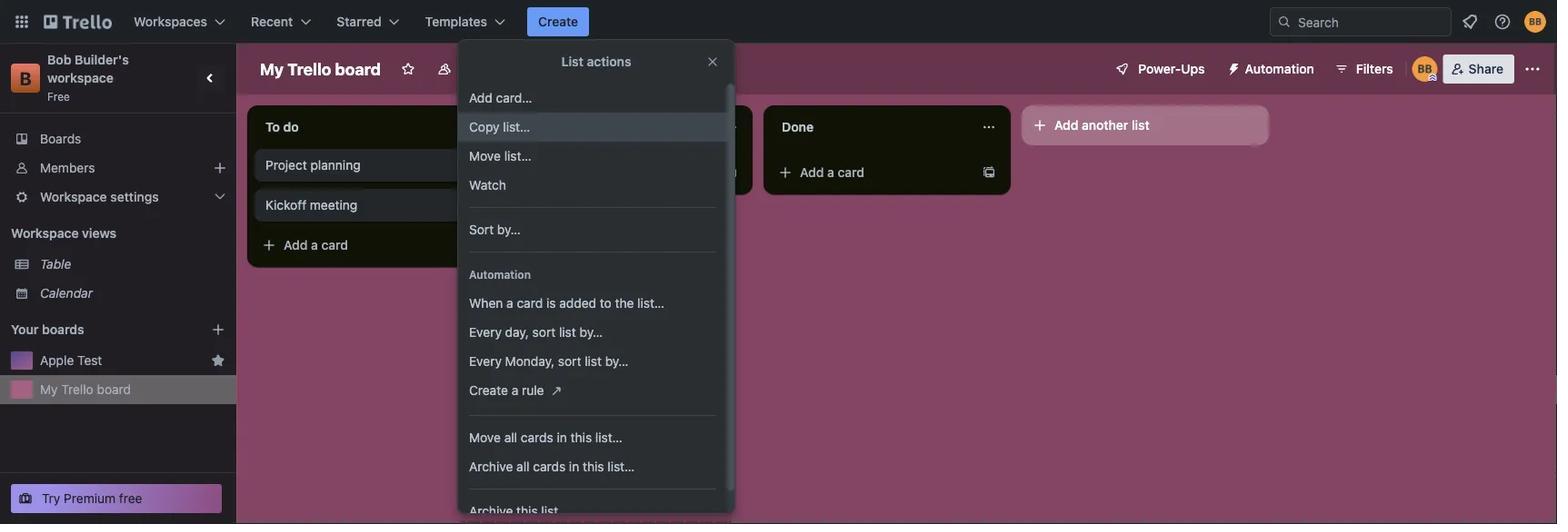 Task type: locate. For each thing, give the bounding box(es) containing it.
to do
[[265, 120, 299, 135]]

when a card is added to the list…
[[469, 296, 665, 311]]

add a card button down kickoff meeting link
[[255, 231, 458, 260]]

0 vertical spatial my trello board
[[260, 59, 381, 79]]

archive all cards in this list…
[[469, 460, 635, 475]]

workspace up "table"
[[11, 226, 79, 241]]

all for move
[[504, 430, 517, 445]]

1 horizontal spatial by…
[[580, 325, 603, 340]]

list
[[561, 54, 584, 69]]

0 vertical spatial this
[[571, 430, 592, 445]]

this
[[571, 430, 592, 445], [583, 460, 604, 475], [516, 504, 538, 519]]

board link
[[582, 55, 660, 84]]

to
[[600, 296, 612, 311]]

watch link
[[458, 171, 727, 200]]

my down recent
[[260, 59, 284, 79]]

0 horizontal spatial add a card button
[[255, 231, 458, 260]]

a right when
[[506, 296, 513, 311]]

create button
[[527, 7, 589, 36]]

sort inside 'link'
[[532, 325, 556, 340]]

list
[[1132, 118, 1150, 133], [559, 325, 576, 340], [585, 354, 602, 369], [541, 504, 558, 519]]

day,
[[505, 325, 529, 340]]

Board name text field
[[251, 55, 390, 84]]

my inside board name text box
[[260, 59, 284, 79]]

card
[[838, 165, 865, 180], [321, 238, 348, 253], [517, 296, 543, 311]]

automation up when
[[469, 268, 531, 281]]

1 horizontal spatial add a card button
[[771, 158, 975, 187]]

move all cards in this list… link
[[458, 424, 727, 453]]

list down every day, sort list by… 'link'
[[585, 354, 602, 369]]

templates button
[[414, 7, 516, 36]]

archive for archive all cards in this list…
[[469, 460, 513, 475]]

all for archive
[[516, 460, 530, 475]]

1 vertical spatial my trello board
[[40, 382, 131, 397]]

cards down move all cards in this list…
[[533, 460, 566, 475]]

1 vertical spatial by…
[[580, 325, 603, 340]]

every inside 'link'
[[469, 325, 502, 340]]

card…
[[496, 90, 532, 105]]

when a card is added to the list… link
[[458, 289, 727, 318]]

2 every from the top
[[469, 354, 502, 369]]

in for move all cards in this list…
[[557, 430, 567, 445]]

1 vertical spatial create
[[469, 383, 508, 398]]

move
[[469, 149, 501, 164], [469, 430, 501, 445]]

list down archive all cards in this list…
[[541, 504, 558, 519]]

Done text field
[[771, 113, 971, 142]]

move down copy
[[469, 149, 501, 164]]

1 vertical spatial all
[[516, 460, 530, 475]]

0 horizontal spatial create from template… image
[[724, 165, 738, 180]]

add for add another list button
[[1055, 118, 1079, 133]]

card left is
[[517, 296, 543, 311]]

in up archive all cards in this list…
[[557, 430, 567, 445]]

card down done text field
[[838, 165, 865, 180]]

workspace down members
[[40, 190, 107, 205]]

boards
[[40, 131, 81, 146]]

1 vertical spatial add a card
[[284, 238, 348, 253]]

by… right sort
[[497, 222, 521, 237]]

in down "move all cards in this list…" link
[[569, 460, 579, 475]]

2 horizontal spatial by…
[[605, 354, 629, 369]]

recent button
[[240, 7, 322, 36]]

1 vertical spatial this
[[583, 460, 604, 475]]

add a card button down done text field
[[771, 158, 975, 187]]

create inside button
[[538, 14, 578, 29]]

1 vertical spatial sort
[[558, 354, 581, 369]]

0 vertical spatial workspace
[[459, 61, 526, 76]]

0 notifications image
[[1459, 11, 1481, 33]]

1 vertical spatial archive
[[469, 504, 513, 519]]

this down archive all cards in this list…
[[516, 504, 538, 519]]

sort for monday,
[[558, 354, 581, 369]]

1 vertical spatial in
[[569, 460, 579, 475]]

move list… link
[[458, 142, 727, 171]]

workspace inside button
[[459, 61, 526, 76]]

is
[[546, 296, 556, 311]]

test
[[77, 353, 102, 368]]

add a card down done
[[800, 165, 865, 180]]

2 vertical spatial this
[[516, 504, 538, 519]]

0 horizontal spatial by…
[[497, 222, 521, 237]]

add board image
[[211, 323, 225, 337]]

1 every from the top
[[469, 325, 502, 340]]

add left another
[[1055, 118, 1079, 133]]

workspace
[[459, 61, 526, 76], [40, 190, 107, 205], [11, 226, 79, 241]]

1 vertical spatial move
[[469, 430, 501, 445]]

1 horizontal spatial my
[[260, 59, 284, 79]]

my trello board link
[[40, 381, 225, 399]]

cards up archive all cards in this list…
[[521, 430, 553, 445]]

0 vertical spatial trello
[[287, 59, 331, 79]]

add a card down kickoff meeting
[[284, 238, 348, 253]]

1 vertical spatial automation
[[469, 268, 531, 281]]

create from template… image
[[724, 165, 738, 180], [982, 165, 996, 180]]

2 vertical spatial card
[[517, 296, 543, 311]]

every for every monday, sort list by…
[[469, 354, 502, 369]]

workspace settings button
[[0, 183, 236, 212]]

bob builder (bobbuilder40) image
[[1525, 11, 1546, 33]]

trello inside board name text box
[[287, 59, 331, 79]]

2 vertical spatial workspace
[[11, 226, 79, 241]]

1 vertical spatial cards
[[533, 460, 566, 475]]

add for add a card button for to do
[[284, 238, 308, 253]]

move down the create a rule
[[469, 430, 501, 445]]

board down apple test link
[[97, 382, 131, 397]]

1 horizontal spatial my trello board
[[260, 59, 381, 79]]

b
[[19, 67, 31, 89]]

create up list
[[538, 14, 578, 29]]

every day, sort list by…
[[469, 325, 603, 340]]

board
[[335, 59, 381, 79], [97, 382, 131, 397]]

workspace views
[[11, 226, 116, 241]]

0 horizontal spatial my trello board
[[40, 382, 131, 397]]

this inside "move all cards in this list…" link
[[571, 430, 592, 445]]

0 vertical spatial add a card button
[[771, 158, 975, 187]]

automation
[[1245, 61, 1314, 76], [469, 268, 531, 281]]

this inside archive this list link
[[516, 504, 538, 519]]

create left 'rule'
[[469, 383, 508, 398]]

board down starred in the left top of the page
[[335, 59, 381, 79]]

archive all cards in this list… link
[[458, 453, 727, 482]]

add down kickoff
[[284, 238, 308, 253]]

automation down search image
[[1245, 61, 1314, 76]]

switch to… image
[[13, 13, 31, 31]]

1 move from the top
[[469, 149, 501, 164]]

1 horizontal spatial board
[[335, 59, 381, 79]]

my
[[260, 59, 284, 79], [40, 382, 58, 397]]

calendar
[[40, 286, 93, 301]]

every down when
[[469, 325, 502, 340]]

list down when a card is added to the list…
[[559, 325, 576, 340]]

1 archive from the top
[[469, 460, 513, 475]]

0 vertical spatial in
[[557, 430, 567, 445]]

0 horizontal spatial card
[[321, 238, 348, 253]]

1 horizontal spatial create from template… image
[[982, 165, 996, 180]]

members
[[40, 160, 95, 175]]

table
[[40, 257, 71, 272]]

trello down recent dropdown button
[[287, 59, 331, 79]]

add for add a card button related to done
[[800, 165, 824, 180]]

all
[[504, 430, 517, 445], [516, 460, 530, 475]]

1 vertical spatial card
[[321, 238, 348, 253]]

a left 'rule'
[[512, 383, 518, 398]]

this down "move all cards in this list…" link
[[583, 460, 604, 475]]

by… down when a card is added to the list… link
[[580, 325, 603, 340]]

free
[[119, 491, 142, 506]]

1 horizontal spatial automation
[[1245, 61, 1314, 76]]

1 horizontal spatial create
[[538, 14, 578, 29]]

my down 'apple'
[[40, 382, 58, 397]]

primary element
[[0, 0, 1557, 44]]

0 vertical spatial my
[[260, 59, 284, 79]]

card down meeting
[[321, 238, 348, 253]]

0 vertical spatial sort
[[532, 325, 556, 340]]

by… inside 'link'
[[580, 325, 603, 340]]

all down the create a rule
[[504, 430, 517, 445]]

0 vertical spatial board
[[335, 59, 381, 79]]

workspace visible button
[[426, 55, 579, 84]]

every up the create a rule
[[469, 354, 502, 369]]

sort down every day, sort list by… 'link'
[[558, 354, 581, 369]]

try premium free
[[42, 491, 142, 506]]

workspace for workspace views
[[11, 226, 79, 241]]

by…
[[497, 222, 521, 237], [580, 325, 603, 340], [605, 354, 629, 369]]

2 move from the top
[[469, 430, 501, 445]]

archive down archive all cards in this list…
[[469, 504, 513, 519]]

sort
[[469, 222, 494, 237]]

trello down "apple test"
[[61, 382, 93, 397]]

2 vertical spatial by…
[[605, 354, 629, 369]]

0 vertical spatial create
[[538, 14, 578, 29]]

list right another
[[1132, 118, 1150, 133]]

0 vertical spatial card
[[838, 165, 865, 180]]

0 vertical spatial move
[[469, 149, 501, 164]]

sort by… link
[[458, 215, 727, 245]]

trello
[[287, 59, 331, 79], [61, 382, 93, 397]]

1 vertical spatial board
[[97, 382, 131, 397]]

add a card
[[800, 165, 865, 180], [284, 238, 348, 253]]

archive this list link
[[458, 497, 727, 525]]

1 horizontal spatial trello
[[287, 59, 331, 79]]

workspace inside "popup button"
[[40, 190, 107, 205]]

1 horizontal spatial in
[[569, 460, 579, 475]]

automation button
[[1220, 55, 1325, 84]]

all down move all cards in this list…
[[516, 460, 530, 475]]

your
[[11, 322, 39, 337]]

Search field
[[1292, 8, 1451, 35]]

1 vertical spatial every
[[469, 354, 502, 369]]

my trello board down starred in the left top of the page
[[260, 59, 381, 79]]

workspace for workspace settings
[[40, 190, 107, 205]]

0 vertical spatial cards
[[521, 430, 553, 445]]

this inside archive all cards in this list… link
[[583, 460, 604, 475]]

add a card for done
[[800, 165, 865, 180]]

project
[[265, 158, 307, 173]]

list… up archive all cards in this list… link
[[595, 430, 623, 445]]

list… right the
[[637, 296, 665, 311]]

builder's
[[75, 52, 129, 67]]

1 horizontal spatial sort
[[558, 354, 581, 369]]

my trello board down test
[[40, 382, 131, 397]]

every for every day, sort list by…
[[469, 325, 502, 340]]

1 vertical spatial workspace
[[40, 190, 107, 205]]

sm image
[[1220, 55, 1245, 80]]

1 vertical spatial add a card button
[[255, 231, 458, 260]]

0 horizontal spatial create
[[469, 383, 508, 398]]

1 vertical spatial my
[[40, 382, 58, 397]]

sort right day,
[[532, 325, 556, 340]]

power-ups
[[1138, 61, 1205, 76]]

0 vertical spatial add a card
[[800, 165, 865, 180]]

by… down every day, sort list by… 'link'
[[605, 354, 629, 369]]

starred icon image
[[211, 354, 225, 368]]

2 horizontal spatial card
[[838, 165, 865, 180]]

0 horizontal spatial trello
[[61, 382, 93, 397]]

add down done
[[800, 165, 824, 180]]

templates
[[425, 14, 487, 29]]

by… for day,
[[580, 325, 603, 340]]

1 horizontal spatial add a card
[[800, 165, 865, 180]]

in
[[557, 430, 567, 445], [569, 460, 579, 475]]

sort by…
[[469, 222, 521, 237]]

0 vertical spatial every
[[469, 325, 502, 340]]

watch
[[469, 178, 506, 193]]

star or unstar board image
[[401, 62, 415, 76]]

this up archive all cards in this list… link
[[571, 430, 592, 445]]

archive up 'archive this list'
[[469, 460, 513, 475]]

my trello board
[[260, 59, 381, 79], [40, 382, 131, 397]]

workspace for workspace visible
[[459, 61, 526, 76]]

2 archive from the top
[[469, 504, 513, 519]]

0 horizontal spatial in
[[557, 430, 567, 445]]

0 horizontal spatial sort
[[532, 325, 556, 340]]

0 vertical spatial archive
[[469, 460, 513, 475]]

this for archive all cards in this list…
[[583, 460, 604, 475]]

0 horizontal spatial add a card
[[284, 238, 348, 253]]

add a card button
[[771, 158, 975, 187], [255, 231, 458, 260]]

every day, sort list by… link
[[458, 318, 727, 347]]

cards
[[521, 430, 553, 445], [533, 460, 566, 475]]

your boards
[[11, 322, 84, 337]]

workspace up add card…
[[459, 61, 526, 76]]

0 vertical spatial all
[[504, 430, 517, 445]]

archive for archive this list
[[469, 504, 513, 519]]

0 vertical spatial automation
[[1245, 61, 1314, 76]]



Task type: describe. For each thing, give the bounding box(es) containing it.
bob builder's workspace free
[[47, 52, 132, 103]]

archive this list
[[469, 504, 558, 519]]

workspace navigation collapse icon image
[[198, 65, 224, 91]]

filters
[[1356, 61, 1393, 76]]

every monday, sort list by…
[[469, 354, 629, 369]]

card for to do
[[321, 238, 348, 253]]

0 vertical spatial by…
[[497, 222, 521, 237]]

in for archive all cards in this list…
[[569, 460, 579, 475]]

boards
[[42, 322, 84, 337]]

list actions
[[561, 54, 631, 69]]

every monday, sort list by… link
[[458, 347, 727, 376]]

0 horizontal spatial board
[[97, 382, 131, 397]]

apple
[[40, 353, 74, 368]]

list… down "move all cards in this list…" link
[[608, 460, 635, 475]]

add another list button
[[1022, 105, 1269, 145]]

automation inside button
[[1245, 61, 1314, 76]]

my trello board inside board name text box
[[260, 59, 381, 79]]

try premium free button
[[11, 485, 222, 514]]

free
[[47, 90, 70, 103]]

add a card button for to do
[[255, 231, 458, 260]]

cards for move
[[521, 430, 553, 445]]

starred
[[337, 14, 382, 29]]

add up copy
[[469, 90, 493, 105]]

a down kickoff meeting
[[311, 238, 318, 253]]

kickoff meeting link
[[265, 196, 476, 215]]

cards for archive
[[533, 460, 566, 475]]

workspaces button
[[123, 7, 236, 36]]

2 create from template… image from the left
[[982, 165, 996, 180]]

create for create a rule
[[469, 383, 508, 398]]

meeting
[[310, 198, 358, 213]]

1 create from template… image from the left
[[724, 165, 738, 180]]

monday,
[[505, 354, 555, 369]]

apple test link
[[40, 352, 204, 370]]

ups
[[1181, 61, 1205, 76]]

list… down copy list…
[[504, 149, 531, 164]]

0 horizontal spatial automation
[[469, 268, 531, 281]]

to
[[265, 120, 280, 135]]

kickoff
[[265, 198, 306, 213]]

premium
[[64, 491, 116, 506]]

power-ups button
[[1102, 55, 1216, 84]]

workspace settings
[[40, 190, 159, 205]]

move list…
[[469, 149, 531, 164]]

this member is an admin of this board. image
[[1429, 74, 1437, 82]]

list inside button
[[1132, 118, 1150, 133]]

by… for monday,
[[605, 354, 629, 369]]

done
[[782, 120, 814, 135]]

do
[[283, 120, 299, 135]]

workspace
[[47, 70, 114, 85]]

bob builder (bobbuilder40) image
[[1412, 56, 1438, 82]]

add another list
[[1055, 118, 1150, 133]]

0 horizontal spatial my
[[40, 382, 58, 397]]

added
[[559, 296, 596, 311]]

open information menu image
[[1494, 13, 1512, 31]]

actions
[[587, 54, 631, 69]]

card for done
[[838, 165, 865, 180]]

move for move list…
[[469, 149, 501, 164]]

your boards with 2 items element
[[11, 319, 184, 341]]

another
[[1082, 118, 1128, 133]]

kickoff meeting
[[265, 198, 358, 213]]

add a card for to do
[[284, 238, 348, 253]]

copy list… link
[[458, 113, 727, 142]]

project planning
[[265, 158, 361, 173]]

this for move all cards in this list…
[[571, 430, 592, 445]]

table link
[[40, 255, 225, 274]]

list… down card…
[[503, 120, 530, 135]]

power-
[[1138, 61, 1181, 76]]

apple test
[[40, 353, 102, 368]]

members link
[[0, 154, 236, 183]]

add a card button for done
[[771, 158, 975, 187]]

create a rule link
[[458, 376, 727, 408]]

move all cards in this list…
[[469, 430, 623, 445]]

copy
[[469, 120, 500, 135]]

settings
[[110, 190, 159, 205]]

boards link
[[0, 125, 236, 154]]

try
[[42, 491, 60, 506]]

create from template… image
[[465, 238, 480, 253]]

sort for day,
[[532, 325, 556, 340]]

recent
[[251, 14, 293, 29]]

list inside 'link'
[[559, 325, 576, 340]]

show menu image
[[1524, 60, 1542, 78]]

add card…
[[469, 90, 532, 105]]

starred button
[[326, 7, 411, 36]]

copy list…
[[469, 120, 530, 135]]

filters button
[[1329, 55, 1399, 84]]

workspaces
[[134, 14, 207, 29]]

search image
[[1277, 15, 1292, 29]]

project planning link
[[265, 156, 476, 175]]

board
[[613, 61, 649, 76]]

when
[[469, 296, 503, 311]]

create a rule
[[469, 383, 544, 398]]

b link
[[11, 64, 40, 93]]

workspace visible
[[459, 61, 568, 76]]

add card… link
[[458, 84, 727, 113]]

1 vertical spatial trello
[[61, 382, 93, 397]]

bob
[[47, 52, 71, 67]]

To do text field
[[255, 113, 455, 142]]

views
[[82, 226, 116, 241]]

create for create
[[538, 14, 578, 29]]

a down done text field
[[827, 165, 834, 180]]

the
[[615, 296, 634, 311]]

share
[[1469, 61, 1504, 76]]

rule
[[522, 383, 544, 398]]

share button
[[1443, 55, 1515, 84]]

planning
[[310, 158, 361, 173]]

move for move all cards in this list…
[[469, 430, 501, 445]]

back to home image
[[44, 7, 112, 36]]

1 horizontal spatial card
[[517, 296, 543, 311]]

board inside text box
[[335, 59, 381, 79]]



Task type: vqa. For each thing, say whether or not it's contained in the screenshot.
All associated with Archive
yes



